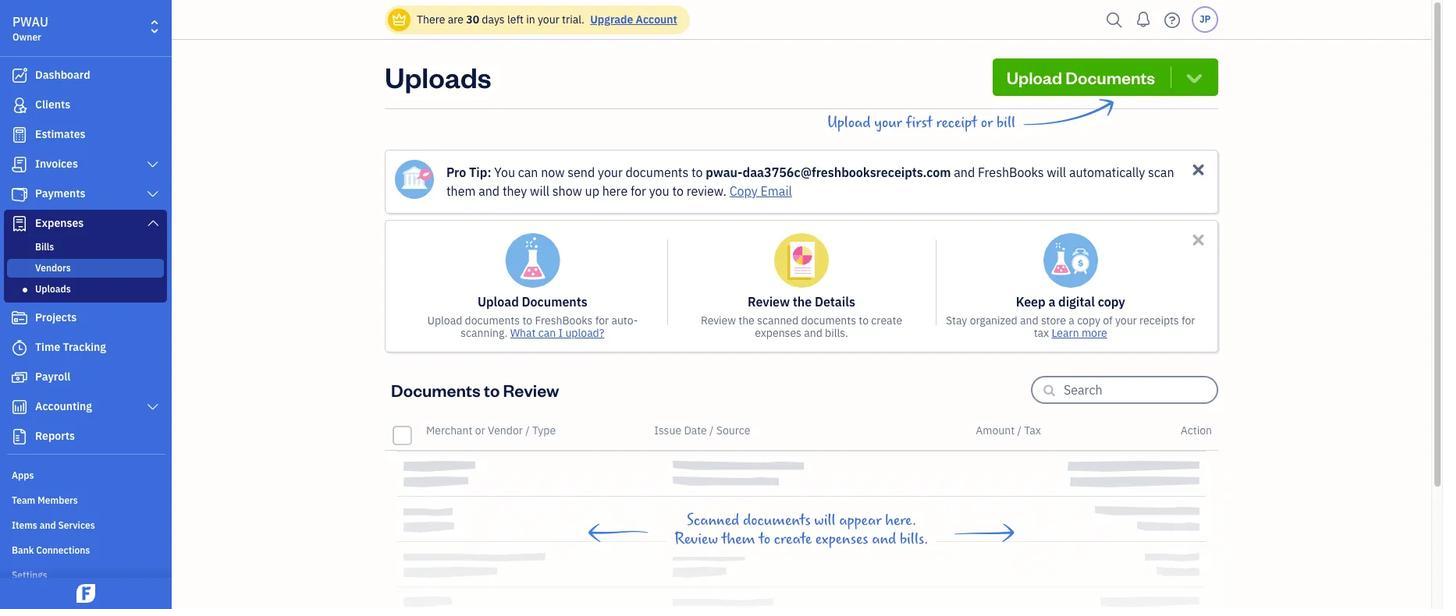 Task type: vqa. For each thing, say whether or not it's contained in the screenshot.
topmost All
no



Task type: describe. For each thing, give the bounding box(es) containing it.
1 horizontal spatial uploads
[[385, 59, 491, 95]]

copy inside stay organized and store a copy of your receipts for tax
[[1077, 314, 1101, 328]]

Search text field
[[1064, 378, 1217, 403]]

what
[[510, 326, 536, 340]]

1 close image from the top
[[1189, 161, 1207, 179]]

0 horizontal spatial a
[[1049, 294, 1056, 310]]

of
[[1103, 314, 1113, 328]]

to inside review the details review the scanned documents to create expenses and bills.
[[859, 314, 869, 328]]

dashboard
[[35, 68, 90, 82]]

to inside scanned documents will appear here. review them to create expenses and bills.
[[759, 531, 771, 549]]

members
[[38, 495, 78, 507]]

chevron large down image for expenses
[[146, 217, 160, 229]]

your inside stay organized and store a copy of your receipts for tax
[[1115, 314, 1137, 328]]

team members link
[[4, 489, 167, 512]]

and inside main element
[[40, 520, 56, 532]]

timer image
[[10, 340, 29, 356]]

amount
[[976, 424, 1015, 438]]

documents inside upload documents to freshbooks for auto- scanning.
[[465, 314, 520, 328]]

scanned
[[687, 512, 739, 530]]

tax
[[1024, 424, 1041, 438]]

copy email button
[[730, 182, 792, 201]]

store
[[1041, 314, 1066, 328]]

jp
[[1200, 13, 1211, 25]]

auto-
[[611, 314, 638, 328]]

upload your first receipt or bill
[[827, 114, 1015, 132]]

scanned
[[757, 314, 799, 328]]

to inside and freshbooks will automatically scan them and they will show up here for you to review.
[[672, 183, 684, 199]]

upgrade
[[590, 12, 633, 27]]

to inside upload documents to freshbooks for auto- scanning.
[[522, 314, 532, 328]]

bank connections
[[12, 545, 90, 557]]

are
[[448, 12, 464, 27]]

amount / tax
[[976, 424, 1041, 438]]

vendors link
[[7, 259, 164, 278]]

pro tip: you can now send your documents to pwau-daa3756c@freshbooksreceipts.com
[[446, 165, 951, 180]]

tracking
[[63, 340, 106, 354]]

copy email
[[730, 183, 792, 199]]

clients link
[[4, 91, 167, 119]]

3 / from the left
[[1017, 424, 1022, 438]]

invoice image
[[10, 157, 29, 172]]

review up "type" button at bottom left
[[503, 379, 559, 401]]

time
[[35, 340, 60, 354]]

you
[[494, 165, 515, 180]]

upload documents image
[[505, 233, 560, 288]]

documents to review
[[391, 379, 559, 401]]

merchant
[[426, 424, 473, 438]]

review inside scanned documents will appear here. review them to create expenses and bills.
[[675, 531, 718, 549]]

left
[[507, 12, 524, 27]]

type
[[532, 424, 556, 438]]

scanning.
[[461, 326, 508, 340]]

1 vertical spatial upload documents
[[478, 294, 588, 310]]

for inside upload documents to freshbooks for auto- scanning.
[[595, 314, 609, 328]]

action
[[1181, 424, 1212, 438]]

main element
[[0, 0, 222, 610]]

money image
[[10, 370, 29, 386]]

0 horizontal spatial will
[[530, 183, 549, 199]]

receipt
[[936, 114, 977, 132]]

team
[[12, 495, 35, 507]]

apps
[[12, 470, 34, 482]]

upload documents to freshbooks for auto- scanning.
[[427, 314, 638, 340]]

expenses link
[[4, 210, 167, 238]]

documents up you
[[626, 165, 689, 180]]

appear
[[839, 512, 882, 530]]

trial.
[[562, 12, 585, 27]]

payments
[[35, 187, 85, 201]]

days
[[482, 12, 505, 27]]

pwau-
[[706, 165, 743, 180]]

show
[[552, 183, 582, 199]]

bills. for review the details review the scanned documents to create expenses and bills.
[[825, 326, 848, 340]]

chart image
[[10, 400, 29, 415]]

freshbooks image
[[73, 585, 98, 603]]

expenses
[[35, 216, 84, 230]]

chevron large down image for accounting
[[146, 401, 160, 414]]

will for and
[[1047, 165, 1066, 180]]

create for details
[[871, 314, 902, 328]]

bills
[[35, 241, 54, 253]]

expense image
[[10, 216, 29, 232]]

2 / from the left
[[710, 424, 714, 438]]

dashboard link
[[4, 62, 167, 90]]

tip:
[[469, 165, 491, 180]]

will for scanned
[[814, 512, 836, 530]]

organized
[[970, 314, 1018, 328]]

keep
[[1016, 294, 1046, 310]]

time tracking
[[35, 340, 106, 354]]

upload up daa3756c@freshbooksreceipts.com
[[827, 114, 871, 132]]

go to help image
[[1160, 8, 1185, 32]]

them inside scanned documents will appear here. review them to create expenses and bills.
[[722, 531, 755, 549]]

items and services
[[12, 520, 95, 532]]

accounting link
[[4, 393, 167, 421]]

upload documents button
[[993, 59, 1218, 96]]

them inside and freshbooks will automatically scan them and they will show up here for you to review.
[[446, 183, 476, 199]]

apps link
[[4, 464, 167, 487]]

source button
[[716, 424, 750, 438]]

bank
[[12, 545, 34, 557]]

uploads inside main element
[[35, 283, 71, 295]]

project image
[[10, 311, 29, 326]]

your left first
[[874, 114, 902, 132]]

documents inside review the details review the scanned documents to create expenses and bills.
[[801, 314, 856, 328]]

tax button
[[1024, 424, 1041, 438]]

merchant or vendor / type
[[426, 424, 556, 438]]

client image
[[10, 98, 29, 113]]

there
[[417, 12, 445, 27]]

bills. for scanned documents will appear here. review them to create expenses and bills.
[[900, 531, 928, 549]]

chevrondown image
[[1184, 66, 1205, 88]]

30
[[466, 12, 479, 27]]

time tracking link
[[4, 334, 167, 362]]

automatically
[[1069, 165, 1145, 180]]

details
[[815, 294, 855, 310]]

daa3756c@freshbooksreceipts.com
[[743, 165, 951, 180]]

tax
[[1034, 326, 1049, 340]]

expenses for documents
[[815, 531, 868, 549]]

notifications image
[[1131, 4, 1156, 35]]

payroll
[[35, 370, 70, 384]]



Task type: locate. For each thing, give the bounding box(es) containing it.
1 / from the left
[[525, 424, 530, 438]]

or left vendor
[[475, 424, 485, 438]]

for inside stay organized and store a copy of your receipts for tax
[[1182, 314, 1195, 328]]

close image
[[1189, 161, 1207, 179], [1189, 231, 1207, 249]]

report image
[[10, 429, 29, 445]]

reports link
[[4, 423, 167, 451]]

here.
[[885, 512, 916, 530]]

/ left "tax" button
[[1017, 424, 1022, 438]]

you
[[649, 183, 669, 199]]

0 horizontal spatial /
[[525, 424, 530, 438]]

0 vertical spatial bills.
[[825, 326, 848, 340]]

there are 30 days left in your trial. upgrade account
[[417, 12, 677, 27]]

1 vertical spatial will
[[530, 183, 549, 199]]

source
[[716, 424, 750, 438]]

bill
[[997, 114, 1015, 132]]

bank connections link
[[4, 539, 167, 562]]

1 horizontal spatial the
[[793, 294, 812, 310]]

1 horizontal spatial expenses
[[815, 531, 868, 549]]

owner
[[12, 31, 41, 43]]

and inside scanned documents will appear here. review them to create expenses and bills.
[[872, 531, 896, 549]]

stay
[[946, 314, 967, 328]]

1 vertical spatial the
[[739, 314, 755, 328]]

0 vertical spatial a
[[1049, 294, 1056, 310]]

can up 'they'
[[518, 165, 538, 180]]

uploads down vendors
[[35, 283, 71, 295]]

or left bill
[[981, 114, 993, 132]]

1 horizontal spatial create
[[871, 314, 902, 328]]

copy
[[1098, 294, 1125, 310], [1077, 314, 1101, 328]]

1 vertical spatial freshbooks
[[535, 314, 593, 328]]

first
[[906, 114, 933, 132]]

chevron large down image for invoices
[[146, 158, 160, 171]]

documents
[[626, 165, 689, 180], [465, 314, 520, 328], [801, 314, 856, 328], [743, 512, 811, 530]]

a right store
[[1069, 314, 1075, 328]]

and inside review the details review the scanned documents to create expenses and bills.
[[804, 326, 822, 340]]

documents down details
[[801, 314, 856, 328]]

the
[[793, 294, 812, 310], [739, 314, 755, 328]]

upload
[[1007, 66, 1062, 88], [827, 114, 871, 132], [478, 294, 519, 310], [427, 314, 462, 328]]

review left scanned on the right bottom
[[701, 314, 736, 328]]

freshbooks inside and freshbooks will automatically scan them and they will show up here for you to review.
[[978, 165, 1044, 180]]

projects link
[[4, 304, 167, 332]]

review.
[[687, 183, 727, 199]]

expenses
[[755, 326, 802, 340], [815, 531, 868, 549]]

copy
[[730, 183, 758, 199]]

review down scanned
[[675, 531, 718, 549]]

will left appear
[[814, 512, 836, 530]]

documents inside upload documents button
[[1066, 66, 1155, 88]]

bills.
[[825, 326, 848, 340], [900, 531, 928, 549]]

for
[[631, 183, 646, 199], [595, 314, 609, 328], [1182, 314, 1195, 328]]

issue
[[654, 424, 681, 438]]

upload documents button
[[993, 59, 1218, 96]]

bills. down details
[[825, 326, 848, 340]]

upload documents down search icon
[[1007, 66, 1155, 88]]

for inside and freshbooks will automatically scan them and they will show up here for you to review.
[[631, 183, 646, 199]]

payroll link
[[4, 364, 167, 392]]

0 horizontal spatial bills.
[[825, 326, 848, 340]]

freshbooks inside upload documents to freshbooks for auto- scanning.
[[535, 314, 593, 328]]

the left scanned on the right bottom
[[739, 314, 755, 328]]

upload inside upload documents to freshbooks for auto- scanning.
[[427, 314, 462, 328]]

items
[[12, 520, 37, 532]]

0 vertical spatial create
[[871, 314, 902, 328]]

vendors
[[35, 262, 71, 274]]

for left auto-
[[595, 314, 609, 328]]

1 horizontal spatial documents
[[522, 294, 588, 310]]

payments link
[[4, 180, 167, 208]]

2 chevron large down image from the top
[[146, 188, 160, 201]]

2 horizontal spatial for
[[1182, 314, 1195, 328]]

uploads link
[[7, 280, 164, 299]]

chevron large down image down estimates link
[[146, 158, 160, 171]]

0 vertical spatial them
[[446, 183, 476, 199]]

1 vertical spatial them
[[722, 531, 755, 549]]

1 horizontal spatial will
[[814, 512, 836, 530]]

expenses down appear
[[815, 531, 868, 549]]

and down keep
[[1020, 314, 1039, 328]]

upload?
[[565, 326, 604, 340]]

1 vertical spatial documents
[[522, 294, 588, 310]]

1 vertical spatial or
[[475, 424, 485, 438]]

copy up of
[[1098, 294, 1125, 310]]

1 vertical spatial bills.
[[900, 531, 928, 549]]

connections
[[36, 545, 90, 557]]

chevron large down image inside payments link
[[146, 188, 160, 201]]

will inside scanned documents will appear here. review them to create expenses and bills.
[[814, 512, 836, 530]]

3 chevron large down image from the top
[[146, 217, 160, 229]]

bills. inside review the details review the scanned documents to create expenses and bills.
[[825, 326, 848, 340]]

2 close image from the top
[[1189, 231, 1207, 249]]

upload documents inside button
[[1007, 66, 1155, 88]]

vendor
[[488, 424, 523, 438]]

0 vertical spatial uploads
[[385, 59, 491, 95]]

and freshbooks will automatically scan them and they will show up here for you to review.
[[446, 165, 1174, 199]]

0 horizontal spatial for
[[595, 314, 609, 328]]

chevron large down image up the expenses link on the top of page
[[146, 188, 160, 201]]

0 horizontal spatial documents
[[391, 379, 481, 401]]

1 vertical spatial uploads
[[35, 283, 71, 295]]

chevron large down image inside accounting link
[[146, 401, 160, 414]]

jp button
[[1192, 6, 1218, 33]]

0 horizontal spatial uploads
[[35, 283, 71, 295]]

will down the now
[[530, 183, 549, 199]]

and down here.
[[872, 531, 896, 549]]

0 vertical spatial the
[[793, 294, 812, 310]]

create for will
[[774, 531, 812, 549]]

1 vertical spatial can
[[538, 326, 556, 340]]

bills. inside scanned documents will appear here. review them to create expenses and bills.
[[900, 531, 928, 549]]

0 vertical spatial will
[[1047, 165, 1066, 180]]

0 vertical spatial copy
[[1098, 294, 1125, 310]]

or
[[981, 114, 993, 132], [475, 424, 485, 438]]

/ right date
[[710, 424, 714, 438]]

expenses inside review the details review the scanned documents to create expenses and bills.
[[755, 326, 802, 340]]

1 chevron large down image from the top
[[146, 158, 160, 171]]

0 horizontal spatial them
[[446, 183, 476, 199]]

1 vertical spatial a
[[1069, 314, 1075, 328]]

1 vertical spatial create
[[774, 531, 812, 549]]

issue date button
[[654, 424, 707, 438]]

4 chevron large down image from the top
[[146, 401, 160, 414]]

upgrade account link
[[587, 12, 677, 27]]

more
[[1082, 326, 1107, 340]]

chevron large down image up bills link
[[146, 217, 160, 229]]

and right scanned on the right bottom
[[804, 326, 822, 340]]

1 vertical spatial close image
[[1189, 231, 1207, 249]]

1 vertical spatial copy
[[1077, 314, 1101, 328]]

0 horizontal spatial upload documents
[[478, 294, 588, 310]]

pwau
[[12, 14, 48, 30]]

receipts
[[1140, 314, 1179, 328]]

2 vertical spatial documents
[[391, 379, 481, 401]]

upload up bill
[[1007, 66, 1062, 88]]

them down scanned
[[722, 531, 755, 549]]

documents left i
[[465, 314, 520, 328]]

and down receipt
[[954, 165, 975, 180]]

1 horizontal spatial a
[[1069, 314, 1075, 328]]

keep a digital copy image
[[1043, 233, 1098, 288]]

the up scanned on the right bottom
[[793, 294, 812, 310]]

digital
[[1058, 294, 1095, 310]]

expenses for the
[[755, 326, 802, 340]]

1 horizontal spatial bills.
[[900, 531, 928, 549]]

0 vertical spatial documents
[[1066, 66, 1155, 88]]

documents down search icon
[[1066, 66, 1155, 88]]

for left you
[[631, 183, 646, 199]]

chevron large down image inside the expenses link
[[146, 217, 160, 229]]

1 horizontal spatial upload documents
[[1007, 66, 1155, 88]]

your right of
[[1115, 314, 1137, 328]]

will left automatically
[[1047, 165, 1066, 180]]

review the details review the scanned documents to create expenses and bills.
[[701, 294, 902, 340]]

dashboard image
[[10, 68, 29, 84]]

accounting
[[35, 400, 92, 414]]

a up store
[[1049, 294, 1056, 310]]

they
[[503, 183, 527, 199]]

review up scanned on the right bottom
[[748, 294, 790, 310]]

for right receipts
[[1182, 314, 1195, 328]]

uploads
[[385, 59, 491, 95], [35, 283, 71, 295]]

create inside scanned documents will appear here. review them to create expenses and bills.
[[774, 531, 812, 549]]

1 horizontal spatial them
[[722, 531, 755, 549]]

2 horizontal spatial will
[[1047, 165, 1066, 180]]

invoices link
[[4, 151, 167, 179]]

upload up scanning.
[[478, 294, 519, 310]]

review the details image
[[774, 233, 829, 288]]

estimates
[[35, 127, 86, 141]]

learn more
[[1052, 326, 1107, 340]]

payment image
[[10, 187, 29, 202]]

invoices
[[35, 157, 78, 171]]

and right items
[[40, 520, 56, 532]]

scan
[[1148, 165, 1174, 180]]

1 horizontal spatial for
[[631, 183, 646, 199]]

documents up 'what can i upload?'
[[522, 294, 588, 310]]

them down pro
[[446, 183, 476, 199]]

2 horizontal spatial documents
[[1066, 66, 1155, 88]]

merchant or vendor button
[[426, 424, 523, 438]]

copy left of
[[1077, 314, 1101, 328]]

documents right scanned
[[743, 512, 811, 530]]

and down tip: in the left of the page
[[479, 183, 500, 199]]

learn
[[1052, 326, 1079, 340]]

bills. down here.
[[900, 531, 928, 549]]

0 horizontal spatial freshbooks
[[535, 314, 593, 328]]

expenses down review the details 'image'
[[755, 326, 802, 340]]

a inside stay organized and store a copy of your receipts for tax
[[1069, 314, 1075, 328]]

estimate image
[[10, 127, 29, 143]]

here
[[602, 183, 628, 199]]

settings image
[[12, 569, 167, 581]]

upload up documents to review
[[427, 314, 462, 328]]

search image
[[1102, 8, 1127, 32]]

0 vertical spatial expenses
[[755, 326, 802, 340]]

0 horizontal spatial expenses
[[755, 326, 802, 340]]

freshbooks
[[978, 165, 1044, 180], [535, 314, 593, 328]]

clients
[[35, 98, 70, 112]]

send
[[568, 165, 595, 180]]

0 vertical spatial or
[[981, 114, 993, 132]]

chevron large down image
[[146, 158, 160, 171], [146, 188, 160, 201], [146, 217, 160, 229], [146, 401, 160, 414]]

pro
[[446, 165, 466, 180]]

crown image
[[391, 11, 407, 28]]

and inside stay organized and store a copy of your receipts for tax
[[1020, 314, 1039, 328]]

scanned documents will appear here. review them to create expenses and bills.
[[675, 512, 928, 549]]

reports
[[35, 429, 75, 443]]

your right in on the left top of page
[[538, 12, 559, 27]]

upload inside button
[[1007, 66, 1062, 88]]

estimates link
[[4, 121, 167, 149]]

stay organized and store a copy of your receipts for tax
[[946, 314, 1195, 340]]

0 horizontal spatial the
[[739, 314, 755, 328]]

0 vertical spatial can
[[518, 165, 538, 180]]

create
[[871, 314, 902, 328], [774, 531, 812, 549]]

upload documents up upload documents to freshbooks for auto- scanning.
[[478, 294, 588, 310]]

services
[[58, 520, 95, 532]]

2 horizontal spatial /
[[1017, 424, 1022, 438]]

1 horizontal spatial freshbooks
[[978, 165, 1044, 180]]

/
[[525, 424, 530, 438], [710, 424, 714, 438], [1017, 424, 1022, 438]]

your
[[538, 12, 559, 27], [874, 114, 902, 132], [598, 165, 623, 180], [1115, 314, 1137, 328]]

chevron large down image inside invoices link
[[146, 158, 160, 171]]

can left i
[[538, 326, 556, 340]]

chevron large down image for payments
[[146, 188, 160, 201]]

date
[[684, 424, 707, 438]]

type button
[[532, 424, 556, 438]]

2 vertical spatial will
[[814, 512, 836, 530]]

0 vertical spatial freshbooks
[[978, 165, 1044, 180]]

amount button
[[976, 424, 1015, 438]]

0 horizontal spatial create
[[774, 531, 812, 549]]

/ left "type" button at bottom left
[[525, 424, 530, 438]]

create inside review the details review the scanned documents to create expenses and bills.
[[871, 314, 902, 328]]

uploads down there
[[385, 59, 491, 95]]

pwau owner
[[12, 14, 48, 43]]

expenses inside scanned documents will appear here. review them to create expenses and bills.
[[815, 531, 868, 549]]

documents up "merchant"
[[391, 379, 481, 401]]

0 vertical spatial close image
[[1189, 161, 1207, 179]]

1 horizontal spatial /
[[710, 424, 714, 438]]

0 horizontal spatial or
[[475, 424, 485, 438]]

your up the here
[[598, 165, 623, 180]]

documents inside scanned documents will appear here. review them to create expenses and bills.
[[743, 512, 811, 530]]

email
[[761, 183, 792, 199]]

0 vertical spatial upload documents
[[1007, 66, 1155, 88]]

1 horizontal spatial or
[[981, 114, 993, 132]]

1 vertical spatial expenses
[[815, 531, 868, 549]]

chevron large down image down payroll link
[[146, 401, 160, 414]]

team members
[[12, 495, 78, 507]]

issue date / source
[[654, 424, 750, 438]]

up
[[585, 183, 599, 199]]



